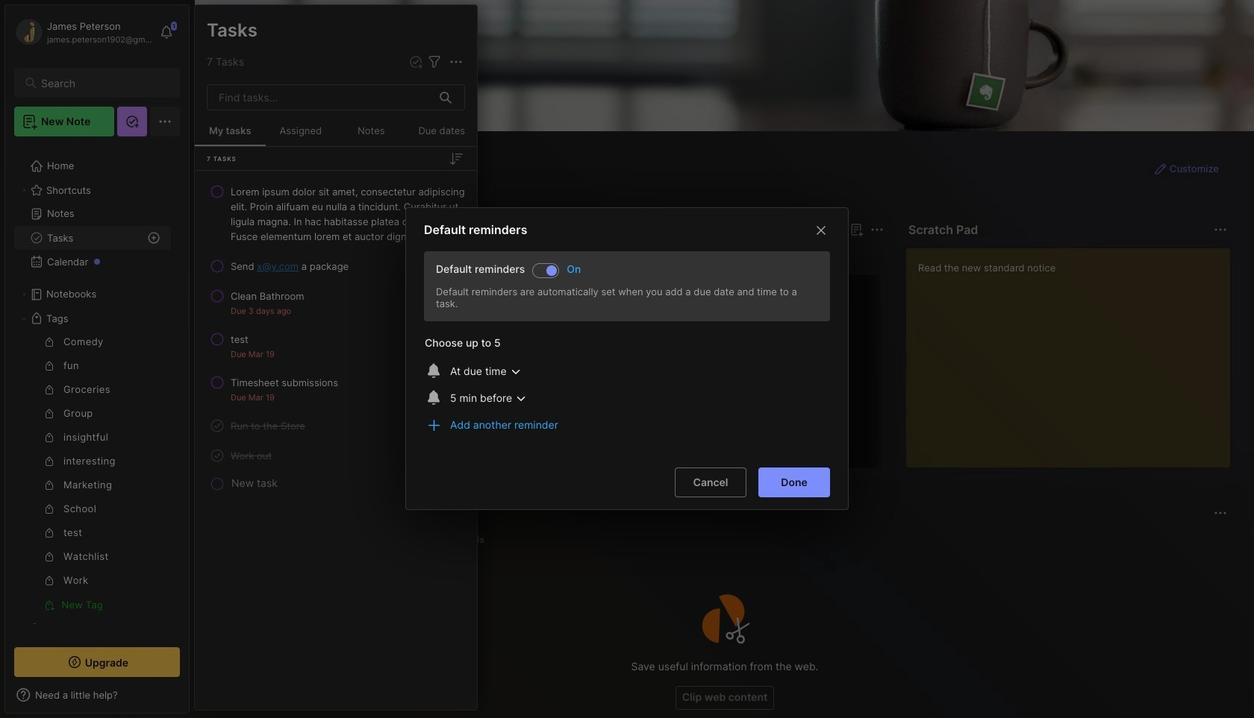 Task type: describe. For each thing, give the bounding box(es) containing it.
close image
[[812, 222, 830, 240]]

Find tasks… text field
[[210, 85, 431, 110]]

tree inside main 'element'
[[5, 146, 189, 674]]

new task image
[[408, 54, 423, 69]]

5 row from the top
[[201, 370, 471, 410]]

2 task reminder time field from the top
[[444, 388, 533, 411]]

1 tab list from the top
[[222, 248, 882, 266]]

none search field inside main 'element'
[[41, 74, 166, 92]]

6 row from the top
[[201, 413, 471, 440]]

timesheet submissions 4 cell
[[231, 375, 338, 390]]

expand notebooks image
[[19, 290, 28, 299]]

7 row from the top
[[201, 443, 471, 470]]

thumbnail image
[[366, 379, 423, 435]]

test 3 cell
[[231, 332, 248, 347]]

Search text field
[[41, 76, 166, 90]]

send x@y.com a package 1 cell
[[231, 259, 349, 274]]



Task type: vqa. For each thing, say whether or not it's contained in the screenshot.
TREE
yes



Task type: locate. For each thing, give the bounding box(es) containing it.
Task reminder time field
[[444, 361, 528, 384], [444, 388, 533, 411]]

main element
[[0, 0, 194, 719]]

1 vertical spatial tab list
[[222, 531, 1225, 549]]

defaultreminders image
[[547, 266, 557, 276]]

Start writing… text field
[[918, 249, 1229, 456]]

run to the store 5 cell
[[231, 419, 305, 434]]

tab
[[222, 248, 266, 266], [272, 248, 332, 266], [222, 531, 279, 549], [336, 531, 399, 549], [405, 531, 443, 549], [449, 531, 491, 549]]

1 vertical spatial task reminder time field
[[444, 388, 533, 411]]

row
[[201, 178, 471, 250], [201, 253, 471, 280], [201, 283, 471, 323], [201, 326, 471, 367], [201, 370, 471, 410], [201, 413, 471, 440], [201, 443, 471, 470]]

4 row from the top
[[201, 326, 471, 367]]

tree
[[5, 146, 189, 674]]

2 tab list from the top
[[222, 531, 1225, 549]]

row group
[[195, 177, 477, 495], [219, 275, 1254, 478]]

0 vertical spatial task reminder time field
[[444, 361, 528, 384]]

1 task reminder time field from the top
[[444, 361, 528, 384]]

expand tags image
[[19, 314, 28, 323]]

clean bathroom 2 cell
[[231, 289, 304, 304]]

group inside tree
[[14, 331, 171, 617]]

None search field
[[41, 74, 166, 92]]

3 row from the top
[[201, 283, 471, 323]]

tab list
[[222, 248, 882, 266], [222, 531, 1225, 549]]

work out 6 cell
[[231, 449, 272, 464]]

lorem ipsum dolor sit amet, consectetur adipiscing elit. proin alifuam eu nulla a tincidunt. curabitur ut ligula magna. in hac habitasse platea dictumst. fusce elementum lorem et auctor dignissim. proin eget mi id urna euismod consectetur. pellentesque porttitor ac urna quis fermentum: 0 cell
[[231, 184, 465, 244]]

group
[[14, 331, 171, 617]]

0 vertical spatial tab list
[[222, 248, 882, 266]]

2 row from the top
[[201, 253, 471, 280]]

1 row from the top
[[201, 178, 471, 250]]



